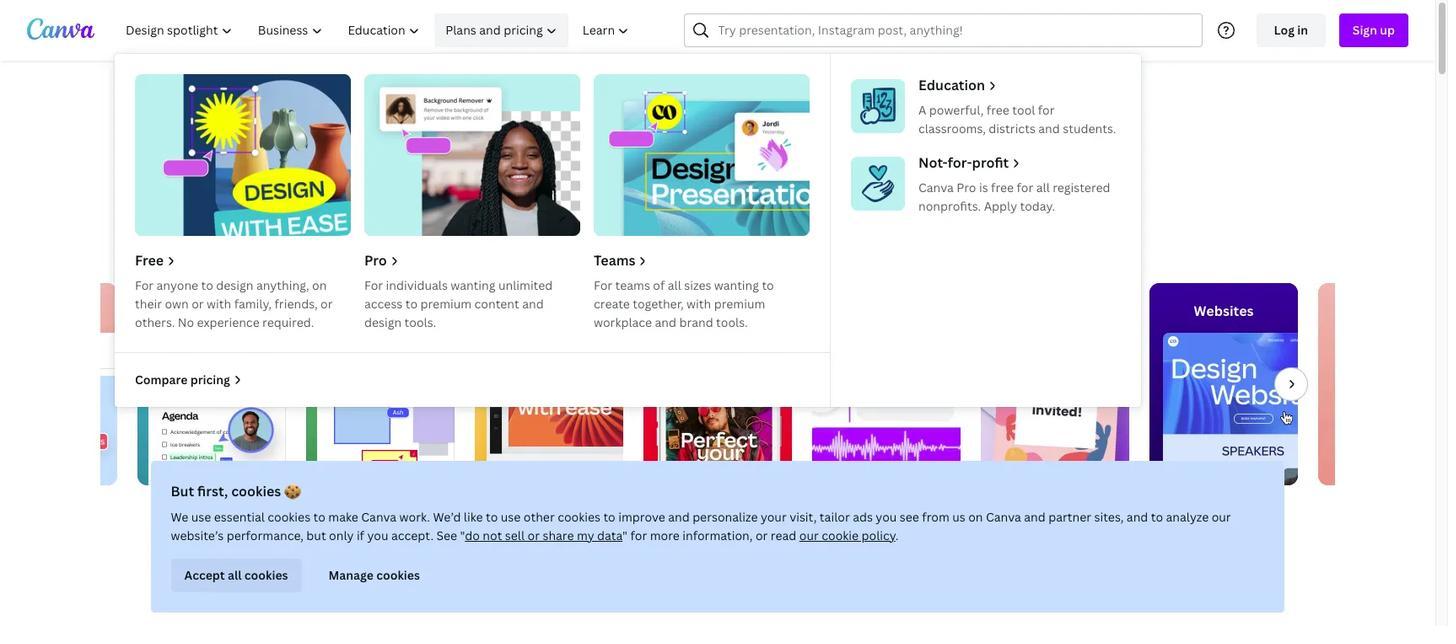 Task type: describe. For each thing, give the bounding box(es) containing it.
read
[[771, 528, 797, 544]]

free for canva pro is free for all registered nonprofits. apply today.
[[991, 180, 1014, 196]]

on inside for anyone to design anything, on their own or with family, friends, or others. no experience required.
[[312, 278, 327, 294]]

designs
[[752, 177, 817, 201]]

us
[[953, 509, 966, 526]]

our cookie policy link
[[800, 528, 896, 544]]

required.
[[262, 315, 314, 331]]

ads
[[853, 509, 873, 526]]

students.
[[1063, 121, 1116, 137]]

see
[[900, 509, 920, 526]]

for-
[[948, 154, 972, 172]]

policy
[[862, 528, 896, 544]]

and right designs
[[821, 177, 853, 201]]

your
[[761, 509, 787, 526]]

our inside we use essential cookies to make canva work. we'd like to use other cookies to improve and personalize your visit, tailor ads you see from us on canva and partner sites, and to analyze our website's performance, but only if you accept. see "
[[1212, 509, 1232, 526]]

teams
[[615, 278, 650, 294]]

log in button
[[1257, 13, 1326, 47]]

visit,
[[790, 509, 817, 526]]

plans and pricing
[[445, 22, 543, 38]]

manage cookies button
[[315, 559, 434, 593]]

accept all cookies
[[185, 568, 289, 584]]

for individuals wanting unlimited access to premium content and design tools.
[[364, 278, 553, 331]]

but
[[171, 482, 195, 501]]

tool
[[1013, 102, 1035, 118]]

first,
[[198, 482, 228, 501]]

more
[[651, 528, 680, 544]]

website's
[[171, 528, 224, 544]]

tailor
[[820, 509, 850, 526]]

canva pro is free for all registered nonprofits. apply today.
[[919, 180, 1111, 214]]

education
[[919, 76, 985, 94]]

2 vertical spatial you
[[368, 528, 389, 544]]

sites,
[[1095, 509, 1124, 526]]

compare pricing
[[135, 372, 230, 388]]

or right own
[[192, 296, 204, 312]]

wanting inside for individuals wanting unlimited access to premium content and design tools.
[[451, 278, 496, 294]]

share inside but first, cookies 🍪 dialog
[[543, 528, 574, 544]]

1 horizontal spatial you
[[630, 100, 706, 155]]

all inside button
[[228, 568, 242, 584]]

not
[[483, 528, 503, 544]]

brand
[[679, 315, 713, 331]]

from
[[923, 509, 950, 526]]

design for today?
[[714, 100, 844, 155]]

or right sell
[[528, 528, 540, 544]]

what will you design today?
[[442, 100, 994, 155]]

work.
[[400, 509, 431, 526]]

own
[[165, 296, 189, 312]]

but first, cookies 🍪 dialog
[[151, 461, 1285, 613]]

what
[[442, 100, 549, 155]]

sell
[[506, 528, 525, 544]]

canva makes it easy to create professional designs and to share or print them.
[[386, 177, 1049, 201]]

presentations
[[503, 302, 595, 321]]

is
[[979, 180, 988, 196]]

do not sell or share my data " for more information, or read our cookie policy .
[[465, 528, 899, 544]]

2 use from the left
[[501, 509, 521, 526]]

all inside for teams of all sizes wanting to create together, with premium workplace and brand tools.
[[668, 278, 681, 294]]

with for teams
[[687, 296, 711, 312]]

in
[[1298, 22, 1308, 38]]

their
[[135, 296, 162, 312]]

Try presentation, Instagram post, anything! search field
[[718, 14, 1192, 46]]

for for pro
[[364, 278, 383, 294]]

cookie
[[822, 528, 859, 544]]

do
[[465, 528, 480, 544]]

analyze
[[1167, 509, 1209, 526]]

to inside for anyone to design anything, on their own or with family, friends, or others. no experience required.
[[201, 278, 213, 294]]

social
[[698, 302, 738, 321]]

cookies down the "🍪"
[[268, 509, 311, 526]]

create inside for teams of all sizes wanting to create together, with premium workplace and brand tools.
[[594, 296, 630, 312]]

log
[[1274, 22, 1295, 38]]

to right like
[[486, 509, 498, 526]]

districts
[[989, 121, 1036, 137]]

design for anything,
[[216, 278, 253, 294]]

to right easy
[[561, 177, 579, 201]]

nonprofits.
[[919, 198, 981, 214]]

design inside for individuals wanting unlimited access to premium content and design tools.
[[364, 315, 402, 331]]

no
[[178, 315, 194, 331]]

for teams of all sizes wanting to create together, with premium workplace and brand tools.
[[594, 278, 774, 331]]

0 horizontal spatial our
[[800, 528, 819, 544]]

tools. inside for teams of all sizes wanting to create together, with premium workplace and brand tools.
[[716, 315, 748, 331]]

premium inside for teams of all sizes wanting to create together, with premium workplace and brand tools.
[[714, 296, 765, 312]]

for anyone to design anything, on their own or with family, friends, or others. no experience required.
[[135, 278, 333, 331]]

a
[[919, 102, 927, 118]]

will
[[557, 100, 622, 155]]

or down not-
[[931, 177, 950, 201]]

sizes
[[684, 278, 711, 294]]

to inside for individuals wanting unlimited access to premium content and design tools.
[[406, 296, 418, 312]]

profit
[[972, 154, 1009, 172]]

plans and pricing menu
[[115, 54, 1141, 407]]

and left partner
[[1025, 509, 1046, 526]]

do not sell or share my data link
[[465, 528, 623, 544]]

or left read
[[756, 528, 768, 544]]

and inside popup button
[[479, 22, 501, 38]]

free for sign up for free
[[739, 231, 762, 247]]

registered
[[1053, 180, 1111, 196]]

cookies down accept.
[[377, 568, 420, 584]]

manage
[[329, 568, 374, 584]]

top level navigation element
[[115, 13, 1141, 407]]

websites
[[1194, 302, 1254, 321]]

workplace
[[594, 315, 652, 331]]

all inside canva pro is free for all registered nonprofits. apply today.
[[1036, 180, 1050, 196]]

whiteboards
[[338, 302, 423, 321]]

on inside we use essential cookies to make canva work. we'd like to use other cookies to improve and personalize your visit, tailor ads you see from us on canva and partner sites, and to analyze our website's performance, but only if you accept. see "
[[969, 509, 984, 526]]

anything,
[[256, 278, 309, 294]]

we use essential cookies to make canva work. we'd like to use other cookies to improve and personalize your visit, tailor ads you see from us on canva and partner sites, and to analyze our website's performance, but only if you accept. see "
[[171, 509, 1232, 544]]



Task type: vqa. For each thing, say whether or not it's contained in the screenshot.
Enter your company address text field
no



Task type: locate. For each thing, give the bounding box(es) containing it.
and inside for individuals wanting unlimited access to premium content and design tools.
[[522, 296, 544, 312]]

3 for from the left
[[594, 278, 612, 294]]

sign up button
[[1339, 13, 1409, 47]]

1 horizontal spatial "
[[623, 528, 628, 544]]

0 vertical spatial create
[[584, 177, 638, 201]]

1 use from the left
[[192, 509, 212, 526]]

or right friends,
[[321, 296, 333, 312]]

free down canva makes it easy to create professional designs and to share or print them.
[[739, 231, 762, 247]]

anyone
[[156, 278, 198, 294]]

share down other
[[543, 528, 574, 544]]

1 vertical spatial on
[[969, 509, 984, 526]]

see
[[437, 528, 458, 544]]

0 horizontal spatial all
[[228, 568, 242, 584]]

experience
[[197, 315, 260, 331]]

it
[[502, 177, 514, 201]]

2 premium from the left
[[714, 296, 765, 312]]

essential
[[215, 509, 265, 526]]

1 horizontal spatial our
[[1212, 509, 1232, 526]]

wanting up social
[[714, 278, 759, 294]]

together,
[[633, 296, 684, 312]]

share down not-
[[880, 177, 927, 201]]

to up docs at left
[[201, 278, 213, 294]]

sign up 'sizes'
[[674, 231, 698, 247]]

tools. right the brand
[[716, 315, 748, 331]]

with inside for anyone to design anything, on their own or with family, friends, or others. no experience required.
[[207, 296, 231, 312]]

pricing right compare
[[190, 372, 230, 388]]

0 vertical spatial pro
[[957, 180, 976, 196]]

2 tools. from the left
[[716, 315, 748, 331]]

1 horizontal spatial all
[[668, 278, 681, 294]]

for for free
[[135, 278, 154, 294]]

1 premium from the left
[[420, 296, 472, 312]]

and
[[479, 22, 501, 38], [1039, 121, 1060, 137], [821, 177, 853, 201], [522, 296, 544, 312], [655, 315, 677, 331], [669, 509, 690, 526], [1025, 509, 1046, 526], [1127, 509, 1149, 526]]

2 horizontal spatial all
[[1036, 180, 1050, 196]]

0 horizontal spatial pro
[[364, 251, 387, 270]]

for up today.
[[1017, 180, 1034, 196]]

other
[[524, 509, 555, 526]]

with for free
[[207, 296, 231, 312]]

sign
[[1353, 22, 1377, 38], [674, 231, 698, 247]]

accept all cookies button
[[171, 559, 302, 593]]

0 horizontal spatial with
[[207, 296, 231, 312]]

all right accept
[[228, 568, 242, 584]]

tools. down individuals
[[405, 315, 436, 331]]

0 horizontal spatial for
[[135, 278, 154, 294]]

with down 'sizes'
[[687, 296, 711, 312]]

and down unlimited
[[522, 296, 544, 312]]

premium down individuals
[[420, 296, 472, 312]]

professional
[[642, 177, 748, 201]]

1 horizontal spatial for
[[364, 278, 383, 294]]

on right us
[[969, 509, 984, 526]]

1 tools. from the left
[[405, 315, 436, 331]]

tools. inside for individuals wanting unlimited access to premium content and design tools.
[[405, 315, 436, 331]]

0 horizontal spatial up
[[701, 231, 716, 247]]

sign for sign up
[[1353, 22, 1377, 38]]

pricing inside "link"
[[190, 372, 230, 388]]

design
[[714, 100, 844, 155], [216, 278, 253, 294], [364, 315, 402, 331]]

use
[[192, 509, 212, 526], [501, 509, 521, 526]]

premium
[[420, 296, 472, 312], [714, 296, 765, 312]]

1 wanting from the left
[[451, 278, 496, 294]]

0 horizontal spatial sign
[[674, 231, 698, 247]]

0 horizontal spatial design
[[216, 278, 253, 294]]

our
[[1212, 509, 1232, 526], [800, 528, 819, 544]]

premium inside for individuals wanting unlimited access to premium content and design tools.
[[420, 296, 472, 312]]

canva left the makes
[[386, 177, 439, 201]]

partner
[[1049, 509, 1092, 526]]

2 vertical spatial design
[[364, 315, 402, 331]]

0 horizontal spatial wanting
[[451, 278, 496, 294]]

free up districts
[[987, 102, 1010, 118]]

if
[[357, 528, 365, 544]]

and right districts
[[1039, 121, 1060, 137]]

you up professional
[[630, 100, 706, 155]]

1 horizontal spatial pricing
[[504, 22, 543, 38]]

docs
[[195, 302, 228, 321]]

sign right in at right top
[[1353, 22, 1377, 38]]

personalize
[[693, 509, 758, 526]]

for for teams
[[594, 278, 612, 294]]

family,
[[234, 296, 272, 312]]

1 vertical spatial pricing
[[190, 372, 230, 388]]

0 horizontal spatial premium
[[420, 296, 472, 312]]

1 for from the left
[[135, 278, 154, 294]]

1 horizontal spatial pro
[[957, 180, 976, 196]]

for inside but first, cookies 🍪 dialog
[[631, 528, 648, 544]]

sign up
[[1353, 22, 1395, 38]]

0 vertical spatial on
[[312, 278, 327, 294]]

1 horizontal spatial on
[[969, 509, 984, 526]]

accept
[[185, 568, 225, 584]]

our down the "visit,"
[[800, 528, 819, 544]]

1 vertical spatial sign
[[674, 231, 698, 247]]

pricing inside popup button
[[504, 22, 543, 38]]

cookies up essential
[[232, 482, 282, 501]]

" down improve at left bottom
[[623, 528, 628, 544]]

on up friends,
[[312, 278, 327, 294]]

to down sign up for free button
[[762, 278, 774, 294]]

for down improve at left bottom
[[631, 528, 648, 544]]

with inside for teams of all sizes wanting to create together, with premium workplace and brand tools.
[[687, 296, 711, 312]]

all right of
[[668, 278, 681, 294]]

" inside we use essential cookies to make canva work. we'd like to use other cookies to improve and personalize your visit, tailor ads you see from us on canva and partner sites, and to analyze our website's performance, but only if you accept. see "
[[461, 528, 465, 544]]

for down canva makes it easy to create professional designs and to share or print them.
[[719, 231, 736, 247]]

all up today.
[[1036, 180, 1050, 196]]

free
[[987, 102, 1010, 118], [991, 180, 1014, 196], [739, 231, 762, 247]]

only
[[329, 528, 354, 544]]

0 vertical spatial design
[[714, 100, 844, 155]]

apply
[[984, 198, 1017, 214]]

1 horizontal spatial wanting
[[714, 278, 759, 294]]

for inside a powerful, free tool for classrooms, districts and students.
[[1038, 102, 1055, 118]]

and right sites,
[[1127, 509, 1149, 526]]

plans and pricing button
[[435, 13, 569, 47]]

makes
[[443, 177, 497, 201]]

unlimited
[[498, 278, 553, 294]]

a powerful, free tool for classrooms, districts and students.
[[919, 102, 1116, 137]]

0 horizontal spatial pricing
[[190, 372, 230, 388]]

data
[[598, 528, 623, 544]]

1 horizontal spatial share
[[880, 177, 927, 201]]

create up workplace
[[594, 296, 630, 312]]

cookies down performance,
[[245, 568, 289, 584]]

"
[[461, 528, 465, 544], [623, 528, 628, 544]]

today.
[[1020, 198, 1055, 214]]

but first, cookies 🍪
[[171, 482, 302, 501]]

for
[[1038, 102, 1055, 118], [1017, 180, 1034, 196], [719, 231, 736, 247], [631, 528, 648, 544]]

we
[[171, 509, 189, 526]]

1 horizontal spatial use
[[501, 509, 521, 526]]

with up experience
[[207, 296, 231, 312]]

for inside canva pro is free for all registered nonprofits. apply today.
[[1017, 180, 1034, 196]]

design inside for anyone to design anything, on their own or with family, friends, or others. no experience required.
[[216, 278, 253, 294]]

compare pricing link
[[135, 371, 244, 390]]

like
[[464, 509, 483, 526]]

" right see
[[461, 528, 465, 544]]

plans
[[445, 22, 476, 38]]

1 horizontal spatial with
[[687, 296, 711, 312]]

0 vertical spatial free
[[987, 102, 1010, 118]]

teams
[[594, 251, 636, 270]]

free up 'apply'
[[991, 180, 1014, 196]]

1 with from the left
[[207, 296, 231, 312]]

you up policy
[[876, 509, 897, 526]]

1 vertical spatial free
[[991, 180, 1014, 196]]

0 horizontal spatial "
[[461, 528, 465, 544]]

up for sign up
[[1380, 22, 1395, 38]]

free inside canva pro is free for all registered nonprofits. apply today.
[[991, 180, 1014, 196]]

tools.
[[405, 315, 436, 331], [716, 315, 748, 331]]

and right plans
[[479, 22, 501, 38]]

0 vertical spatial share
[[880, 177, 927, 201]]

1 horizontal spatial sign
[[1353, 22, 1377, 38]]

for inside for individuals wanting unlimited access to premium content and design tools.
[[364, 278, 383, 294]]

canva inside canva pro is free for all registered nonprofits. apply today.
[[919, 180, 954, 196]]

pro inside canva pro is free for all registered nonprofits. apply today.
[[957, 180, 976, 196]]

2 for from the left
[[364, 278, 383, 294]]

use up sell
[[501, 509, 521, 526]]

canva up if
[[362, 509, 397, 526]]

performance,
[[227, 528, 304, 544]]

1 vertical spatial up
[[701, 231, 716, 247]]

to down individuals
[[406, 296, 418, 312]]

compare
[[135, 372, 188, 388]]

canva
[[386, 177, 439, 201], [919, 180, 954, 196], [362, 509, 397, 526], [986, 509, 1022, 526]]

1 horizontal spatial design
[[364, 315, 402, 331]]

powerful,
[[929, 102, 984, 118]]

log in
[[1274, 22, 1308, 38]]

up for sign up for free
[[701, 231, 716, 247]]

and up do not sell or share my data " for more information, or read our cookie policy .
[[669, 509, 690, 526]]

and inside for teams of all sizes wanting to create together, with premium workplace and brand tools.
[[655, 315, 677, 331]]

0 horizontal spatial on
[[312, 278, 327, 294]]

2 " from the left
[[623, 528, 628, 544]]

wanting up content
[[451, 278, 496, 294]]

0 vertical spatial all
[[1036, 180, 1050, 196]]

for inside for teams of all sizes wanting to create together, with premium workplace and brand tools.
[[594, 278, 612, 294]]

today?
[[852, 100, 994, 155]]

but
[[307, 528, 327, 544]]

create down will
[[584, 177, 638, 201]]

to up but
[[314, 509, 326, 526]]

them.
[[1000, 177, 1049, 201]]

wanting inside for teams of all sizes wanting to create together, with premium workplace and brand tools.
[[714, 278, 759, 294]]

canva right us
[[986, 509, 1022, 526]]

information,
[[683, 528, 753, 544]]

0 vertical spatial pricing
[[504, 22, 543, 38]]

0 vertical spatial you
[[630, 100, 706, 155]]

sign for sign up for free
[[674, 231, 698, 247]]

and inside a powerful, free tool for classrooms, districts and students.
[[1039, 121, 1060, 137]]

design down access
[[364, 315, 402, 331]]

1 vertical spatial create
[[594, 296, 630, 312]]

1 horizontal spatial tools.
[[716, 315, 748, 331]]

for up access
[[364, 278, 383, 294]]

cookies
[[232, 482, 282, 501], [268, 509, 311, 526], [558, 509, 601, 526], [245, 568, 289, 584], [377, 568, 420, 584]]

2 vertical spatial all
[[228, 568, 242, 584]]

and down together,
[[655, 315, 677, 331]]

1 vertical spatial you
[[876, 509, 897, 526]]

others.
[[135, 315, 175, 331]]

0 horizontal spatial tools.
[[405, 315, 436, 331]]

for right tool
[[1038, 102, 1055, 118]]

1 vertical spatial our
[[800, 528, 819, 544]]

to inside for teams of all sizes wanting to create together, with premium workplace and brand tools.
[[762, 278, 774, 294]]

🍪
[[285, 482, 302, 501]]

pricing right plans
[[504, 22, 543, 38]]

2 horizontal spatial design
[[714, 100, 844, 155]]

to left "analyze" at the bottom right of page
[[1152, 509, 1164, 526]]

0 vertical spatial sign
[[1353, 22, 1377, 38]]

1 " from the left
[[461, 528, 465, 544]]

for down teams
[[594, 278, 612, 294]]

0 horizontal spatial use
[[192, 509, 212, 526]]

individuals
[[386, 278, 448, 294]]

for inside button
[[719, 231, 736, 247]]

design up designs
[[714, 100, 844, 155]]

2 horizontal spatial you
[[876, 509, 897, 526]]

you right if
[[368, 528, 389, 544]]

1 horizontal spatial premium
[[714, 296, 765, 312]]

1 vertical spatial share
[[543, 528, 574, 544]]

1 vertical spatial pro
[[364, 251, 387, 270]]

0 vertical spatial up
[[1380, 22, 1395, 38]]

design up the family,
[[216, 278, 253, 294]]

free inside button
[[739, 231, 762, 247]]

print
[[954, 177, 996, 201]]

we'd
[[434, 509, 461, 526]]

not-
[[919, 154, 948, 172]]

for up 'their'
[[135, 278, 154, 294]]

1 vertical spatial all
[[668, 278, 681, 294]]

2 wanting from the left
[[714, 278, 759, 294]]

to up data
[[604, 509, 616, 526]]

classrooms,
[[919, 121, 986, 137]]

canva up nonprofits.
[[919, 180, 954, 196]]

free inside a powerful, free tool for classrooms, districts and students.
[[987, 102, 1010, 118]]

to right designs
[[858, 177, 876, 201]]

our right "analyze" at the bottom right of page
[[1212, 509, 1232, 526]]

share
[[880, 177, 927, 201], [543, 528, 574, 544]]

sign up for free
[[674, 231, 762, 247]]

None search field
[[684, 13, 1203, 47]]

2 vertical spatial free
[[739, 231, 762, 247]]

access
[[364, 296, 403, 312]]

2 with from the left
[[687, 296, 711, 312]]

use up website's
[[192, 509, 212, 526]]

0 horizontal spatial you
[[368, 528, 389, 544]]

pro left is in the top right of the page
[[957, 180, 976, 196]]

cookies up my
[[558, 509, 601, 526]]

1 vertical spatial design
[[216, 278, 253, 294]]

premium down sign up for free button
[[714, 296, 765, 312]]

0 vertical spatial our
[[1212, 509, 1232, 526]]

accept.
[[392, 528, 434, 544]]

for inside for anyone to design anything, on their own or with family, friends, or others. no experience required.
[[135, 278, 154, 294]]

0 horizontal spatial share
[[543, 528, 574, 544]]

pro up access
[[364, 251, 387, 270]]

2 horizontal spatial for
[[594, 278, 612, 294]]

not-for-profit
[[919, 154, 1009, 172]]

wanting
[[451, 278, 496, 294], [714, 278, 759, 294]]

1 horizontal spatial up
[[1380, 22, 1395, 38]]

manage cookies
[[329, 568, 420, 584]]



